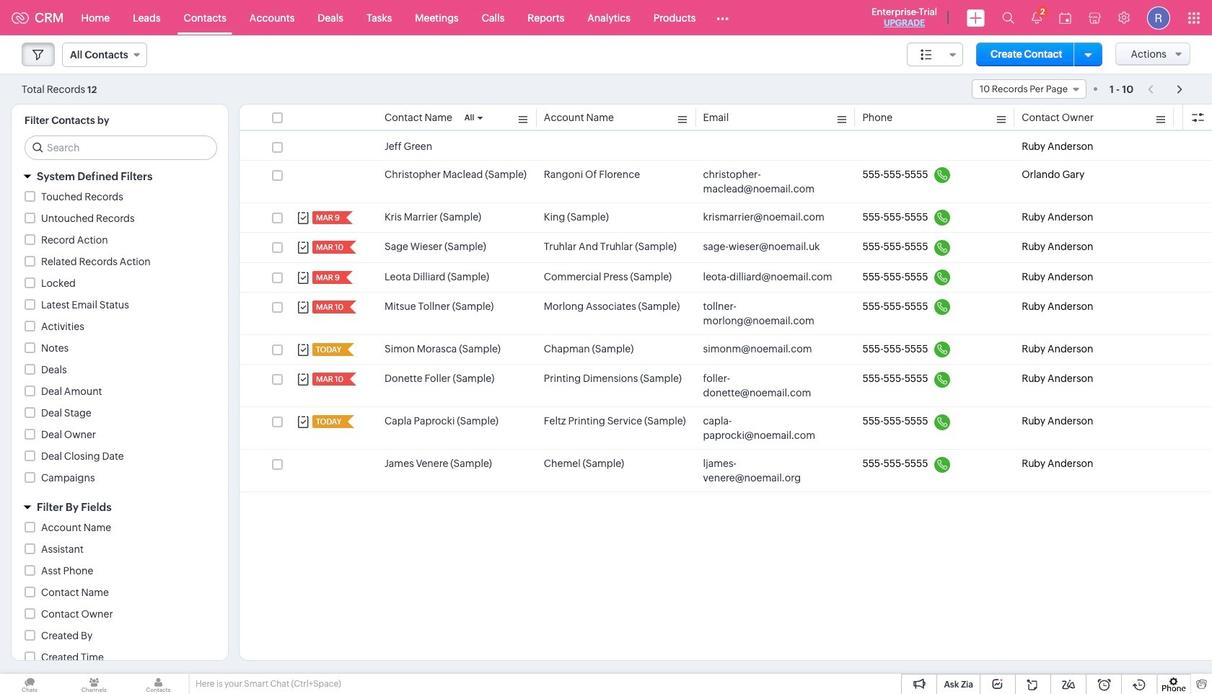 Task type: describe. For each thing, give the bounding box(es) containing it.
logo image
[[12, 12, 29, 23]]

search element
[[994, 0, 1023, 35]]

Search text field
[[25, 136, 216, 159]]

search image
[[1002, 12, 1015, 24]]

signals element
[[1023, 0, 1051, 35]]

create menu image
[[967, 9, 985, 26]]

size image
[[921, 48, 932, 61]]

create menu element
[[958, 0, 994, 35]]

calendar image
[[1059, 12, 1072, 23]]

contacts image
[[129, 675, 188, 695]]



Task type: locate. For each thing, give the bounding box(es) containing it.
row group
[[240, 133, 1212, 493]]

chats image
[[0, 675, 59, 695]]

None field
[[62, 43, 147, 67], [907, 43, 964, 66], [972, 79, 1087, 99], [62, 43, 147, 67], [972, 79, 1087, 99]]

profile element
[[1139, 0, 1179, 35]]

channels image
[[64, 675, 124, 695]]

Other Modules field
[[707, 6, 738, 29]]

profile image
[[1147, 6, 1171, 29]]

none field the size
[[907, 43, 964, 66]]



Task type: vqa. For each thing, say whether or not it's contained in the screenshot.
REPORTS
no



